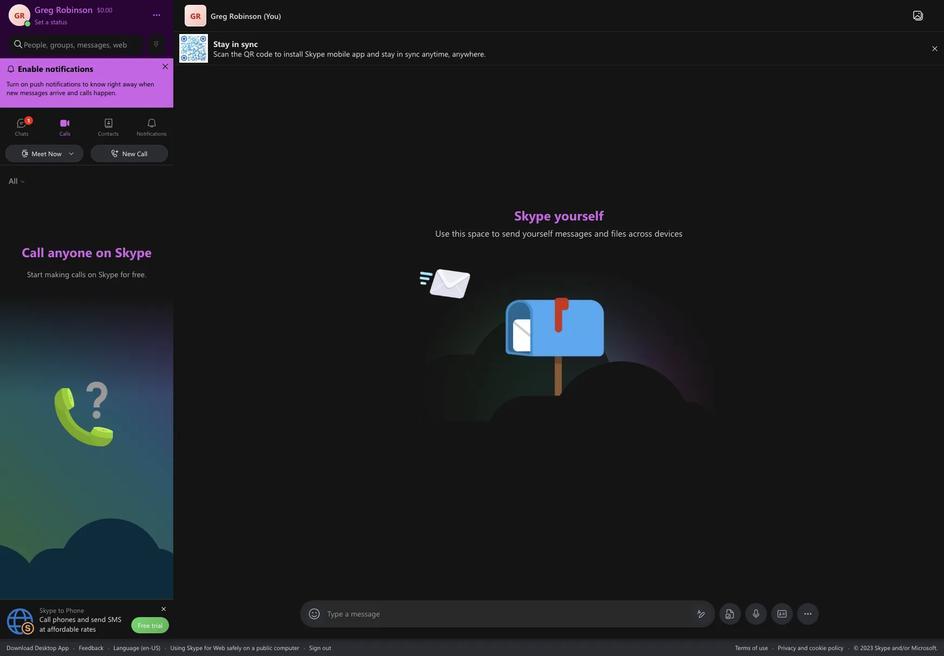 Task type: vqa. For each thing, say whether or not it's contained in the screenshot.
COMPUTER
yes



Task type: locate. For each thing, give the bounding box(es) containing it.
privacy
[[778, 643, 797, 651]]

terms of use link
[[736, 643, 768, 651]]

feedback link
[[79, 643, 104, 651]]

web
[[113, 39, 127, 49]]

set a status
[[35, 17, 67, 26]]

0 horizontal spatial a
[[45, 17, 49, 26]]

cookie
[[810, 643, 827, 651]]

2 horizontal spatial a
[[345, 608, 349, 619]]

terms
[[736, 643, 751, 651]]

tab list
[[0, 113, 173, 143]]

set a status button
[[35, 15, 142, 26]]

people, groups, messages, web
[[24, 39, 127, 49]]

on
[[243, 643, 250, 651]]

using skype for web safely on a public computer link
[[170, 643, 299, 651]]

a right set
[[45, 17, 49, 26]]

feedback
[[79, 643, 104, 651]]

a inside "button"
[[45, 17, 49, 26]]

policy
[[829, 643, 844, 651]]

a right type
[[345, 608, 349, 619]]

2 vertical spatial a
[[252, 643, 255, 651]]

message
[[351, 608, 380, 619]]

using skype for web safely on a public computer
[[170, 643, 299, 651]]

type
[[327, 608, 343, 619]]

a right on
[[252, 643, 255, 651]]

set
[[35, 17, 44, 26]]

0 vertical spatial a
[[45, 17, 49, 26]]

a
[[45, 17, 49, 26], [345, 608, 349, 619], [252, 643, 255, 651]]

messages,
[[77, 39, 111, 49]]

desktop
[[35, 643, 56, 651]]

1 vertical spatial a
[[345, 608, 349, 619]]



Task type: describe. For each thing, give the bounding box(es) containing it.
skype
[[187, 643, 203, 651]]

and
[[798, 643, 808, 651]]

of
[[753, 643, 758, 651]]

groups,
[[50, 39, 75, 49]]

public
[[257, 643, 272, 651]]

use
[[759, 643, 768, 651]]

language (en-us)
[[114, 643, 161, 651]]

computer
[[274, 643, 299, 651]]

privacy and cookie policy link
[[778, 643, 844, 651]]

download desktop app
[[6, 643, 69, 651]]

sign out
[[309, 643, 331, 651]]

Type a message text field
[[328, 608, 688, 620]]

web
[[213, 643, 225, 651]]

safely
[[227, 643, 242, 651]]

privacy and cookie policy
[[778, 643, 844, 651]]

people,
[[24, 39, 48, 49]]

sign out link
[[309, 643, 331, 651]]

out
[[322, 643, 331, 651]]

us)
[[151, 643, 161, 651]]

a for message
[[345, 608, 349, 619]]

terms of use
[[736, 643, 768, 651]]

download
[[6, 643, 33, 651]]

language
[[114, 643, 139, 651]]

(en-
[[141, 643, 152, 651]]

using
[[170, 643, 185, 651]]

sign
[[309, 643, 321, 651]]

status
[[50, 17, 67, 26]]

1 horizontal spatial a
[[252, 643, 255, 651]]

language (en-us) link
[[114, 643, 161, 651]]

canyoutalk
[[54, 381, 95, 393]]

for
[[204, 643, 212, 651]]

type a message
[[327, 608, 380, 619]]

download desktop app link
[[6, 643, 69, 651]]

app
[[58, 643, 69, 651]]

people, groups, messages, web button
[[9, 35, 143, 54]]

a for status
[[45, 17, 49, 26]]



